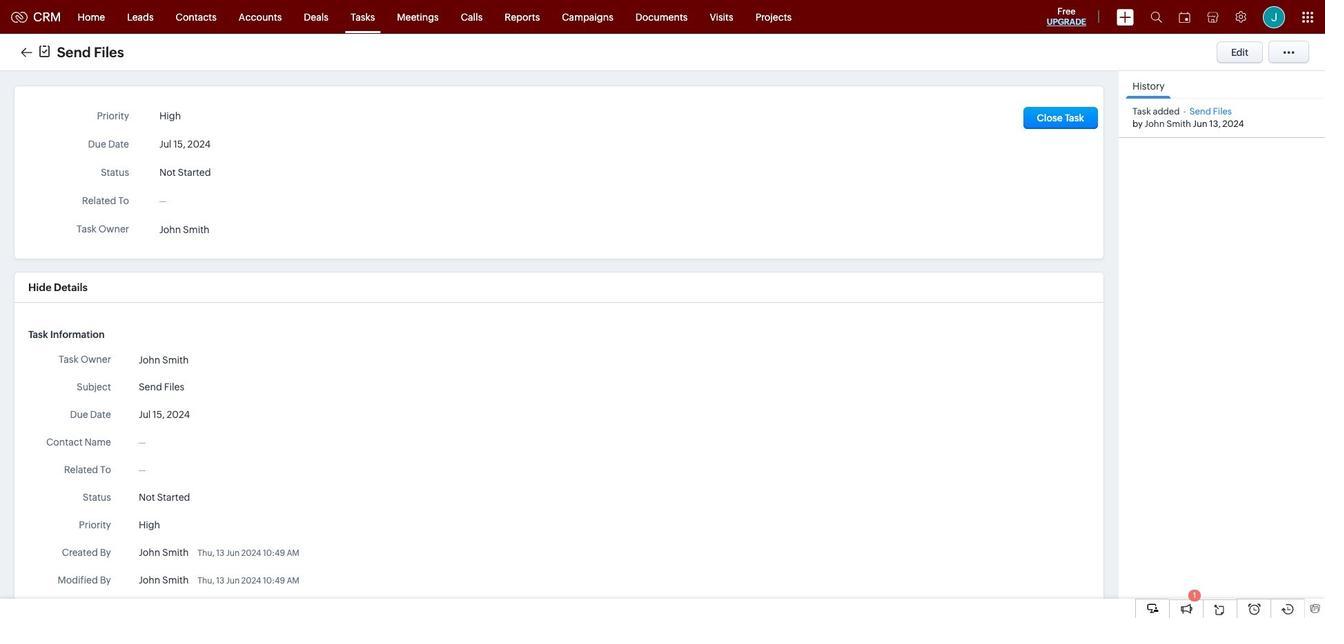 Task type: describe. For each thing, give the bounding box(es) containing it.
search image
[[1151, 11, 1163, 23]]

profile element
[[1256, 0, 1294, 33]]

search element
[[1143, 0, 1171, 34]]



Task type: locate. For each thing, give the bounding box(es) containing it.
create menu image
[[1117, 9, 1135, 25]]

create menu element
[[1109, 0, 1143, 33]]

logo image
[[11, 11, 28, 22]]

profile image
[[1264, 6, 1286, 28]]

calendar image
[[1180, 11, 1191, 22]]



Task type: vqa. For each thing, say whether or not it's contained in the screenshot.
PM
no



